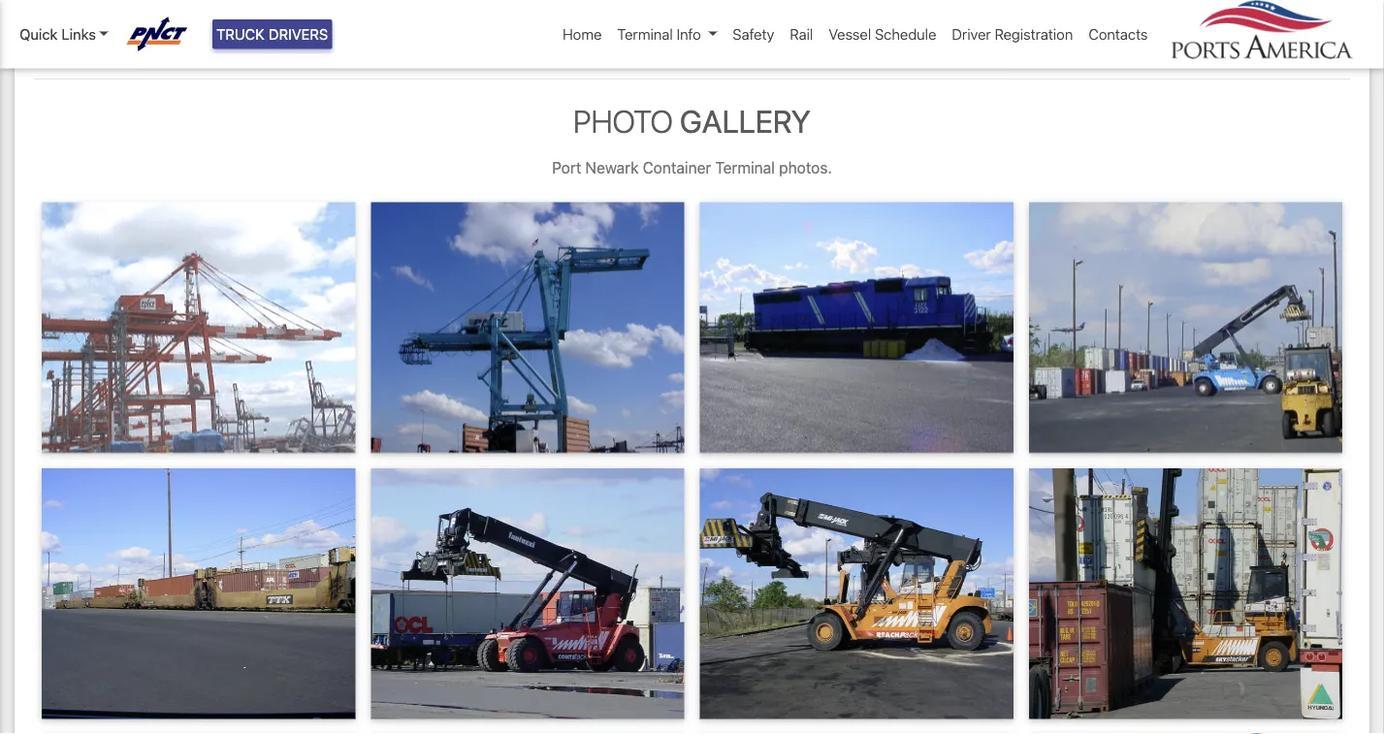 Task type: describe. For each thing, give the bounding box(es) containing it.
1 video image from the left
[[34, 0, 341, 40]]

drivers
[[269, 26, 328, 43]]

truck
[[216, 26, 265, 43]]

terminal info link
[[610, 15, 725, 53]]

driver registration
[[952, 26, 1074, 43]]

0 vertical spatial terminal
[[618, 26, 673, 43]]

home link
[[555, 15, 610, 53]]

truck drivers link
[[213, 19, 332, 49]]

contacts link
[[1081, 15, 1156, 53]]

safety
[[733, 26, 775, 43]]

photo
[[574, 103, 673, 140]]

vessel schedule
[[829, 26, 937, 43]]

newark
[[586, 159, 639, 177]]

gallery
[[680, 103, 811, 140]]

terminal info
[[618, 26, 701, 43]]

container
[[643, 159, 711, 177]]

driver
[[952, 26, 991, 43]]

registration
[[995, 26, 1074, 43]]

truck drivers
[[216, 26, 328, 43]]

quick links
[[19, 26, 96, 43]]



Task type: locate. For each thing, give the bounding box(es) containing it.
links
[[61, 26, 96, 43]]

vessel schedule link
[[821, 15, 945, 53]]

rail
[[790, 26, 813, 43]]

vessel
[[829, 26, 872, 43]]

terminal left info at the top of page
[[618, 26, 673, 43]]

quick links link
[[19, 23, 108, 45]]

terminal
[[618, 26, 673, 43], [716, 159, 775, 177]]

terminal down 'gallery'
[[716, 159, 775, 177]]

1 horizontal spatial video image
[[370, 0, 678, 40]]

video image
[[34, 0, 341, 40], [370, 0, 678, 40]]

photo gallery
[[574, 103, 811, 140]]

port newark container terminal photos.
[[552, 159, 832, 177]]

contacts
[[1089, 26, 1148, 43]]

driver registration link
[[945, 15, 1081, 53]]

quick
[[19, 26, 58, 43]]

2 video image from the left
[[370, 0, 678, 40]]

rail link
[[782, 15, 821, 53]]

1 vertical spatial terminal
[[716, 159, 775, 177]]

0 horizontal spatial video image
[[34, 0, 341, 40]]

safety link
[[725, 15, 782, 53]]

info
[[677, 26, 701, 43]]

0 horizontal spatial terminal
[[618, 26, 673, 43]]

port
[[552, 159, 582, 177]]

schedule
[[875, 26, 937, 43]]

home
[[563, 26, 602, 43]]

photos.
[[779, 159, 832, 177]]

1 horizontal spatial terminal
[[716, 159, 775, 177]]



Task type: vqa. For each thing, say whether or not it's contained in the screenshot.
the Important Messages
no



